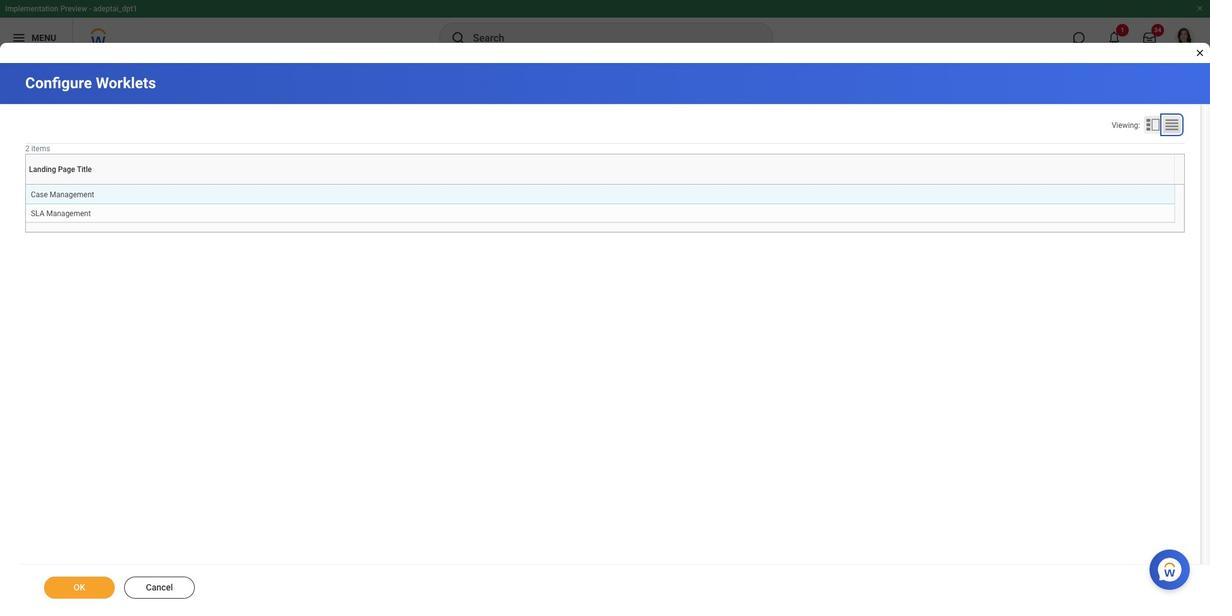Task type: locate. For each thing, give the bounding box(es) containing it.
row element
[[26, 185, 1175, 204], [26, 204, 1175, 222]]

sla management
[[31, 209, 91, 218]]

ok button
[[44, 577, 115, 599]]

items
[[31, 144, 50, 153]]

configure
[[25, 74, 92, 92]]

1 row element from the top
[[26, 185, 1175, 204]]

1 vertical spatial landing
[[597, 184, 600, 185]]

toolbar inside configure worklets main content
[[1176, 144, 1185, 154]]

landing page title
[[29, 165, 92, 174], [597, 184, 603, 185]]

notifications large image
[[1109, 32, 1121, 44]]

landing
[[29, 165, 56, 174], [597, 184, 600, 185]]

page
[[58, 165, 75, 174], [600, 184, 601, 185]]

1 horizontal spatial title
[[601, 184, 603, 185]]

1 vertical spatial management
[[46, 209, 91, 218]]

ok
[[74, 583, 85, 593]]

0 vertical spatial landing
[[29, 165, 56, 174]]

0 vertical spatial landing page title
[[29, 165, 92, 174]]

2 row element from the top
[[26, 204, 1175, 222]]

sla
[[31, 209, 44, 218]]

row element containing sla management
[[26, 204, 1175, 222]]

viewing:
[[1112, 121, 1141, 130]]

toolbar
[[1176, 144, 1185, 154]]

1 vertical spatial landing page title
[[597, 184, 603, 185]]

management
[[50, 190, 94, 199], [46, 209, 91, 218]]

configure worklets dialog
[[0, 0, 1211, 610]]

0 vertical spatial management
[[50, 190, 94, 199]]

close configure worklets image
[[1196, 48, 1206, 58]]

management down case management
[[46, 209, 91, 218]]

0 horizontal spatial page
[[58, 165, 75, 174]]

1 horizontal spatial landing
[[597, 184, 600, 185]]

case management
[[31, 190, 94, 199]]

title
[[77, 165, 92, 174], [601, 184, 603, 185]]

implementation
[[5, 4, 58, 13]]

0 vertical spatial page
[[58, 165, 75, 174]]

configure worklets main content
[[0, 63, 1211, 610]]

management up sla management
[[50, 190, 94, 199]]

worklets
[[96, 74, 156, 92]]

1 vertical spatial page
[[600, 184, 601, 185]]

implementation preview -   adeptai_dpt1
[[5, 4, 137, 13]]

0 horizontal spatial title
[[77, 165, 92, 174]]

0 horizontal spatial landing page title
[[29, 165, 92, 174]]



Task type: vqa. For each thing, say whether or not it's contained in the screenshot.
Approvals related to Spend Authorization Approvals
no



Task type: describe. For each thing, give the bounding box(es) containing it.
1 vertical spatial title
[[601, 184, 603, 185]]

1 horizontal spatial landing page title
[[597, 184, 603, 185]]

case
[[31, 190, 48, 199]]

implementation preview -   adeptai_dpt1 banner
[[0, 0, 1211, 58]]

preview
[[60, 4, 87, 13]]

workday assistant region
[[1150, 545, 1196, 590]]

inbox large image
[[1144, 32, 1156, 44]]

2
[[25, 144, 29, 153]]

viewing: option group
[[1112, 116, 1185, 136]]

search image
[[451, 30, 466, 45]]

1 horizontal spatial page
[[600, 184, 601, 185]]

landing page title button
[[597, 184, 603, 185]]

2 items
[[25, 144, 50, 153]]

cancel button
[[124, 577, 195, 599]]

cancel
[[146, 583, 173, 593]]

row element containing case management
[[26, 185, 1175, 204]]

profile logan mcneil element
[[1168, 24, 1203, 52]]

0 horizontal spatial landing
[[29, 165, 56, 174]]

close environment banner image
[[1197, 4, 1204, 12]]

adeptai_dpt1
[[93, 4, 137, 13]]

management for sla management
[[46, 209, 91, 218]]

Toggle to Grid view radio
[[1163, 116, 1182, 134]]

0 vertical spatial title
[[77, 165, 92, 174]]

management for case management
[[50, 190, 94, 199]]

-
[[89, 4, 92, 13]]

Toggle to List Detail view radio
[[1144, 116, 1163, 134]]

configure worklets
[[25, 74, 156, 92]]



